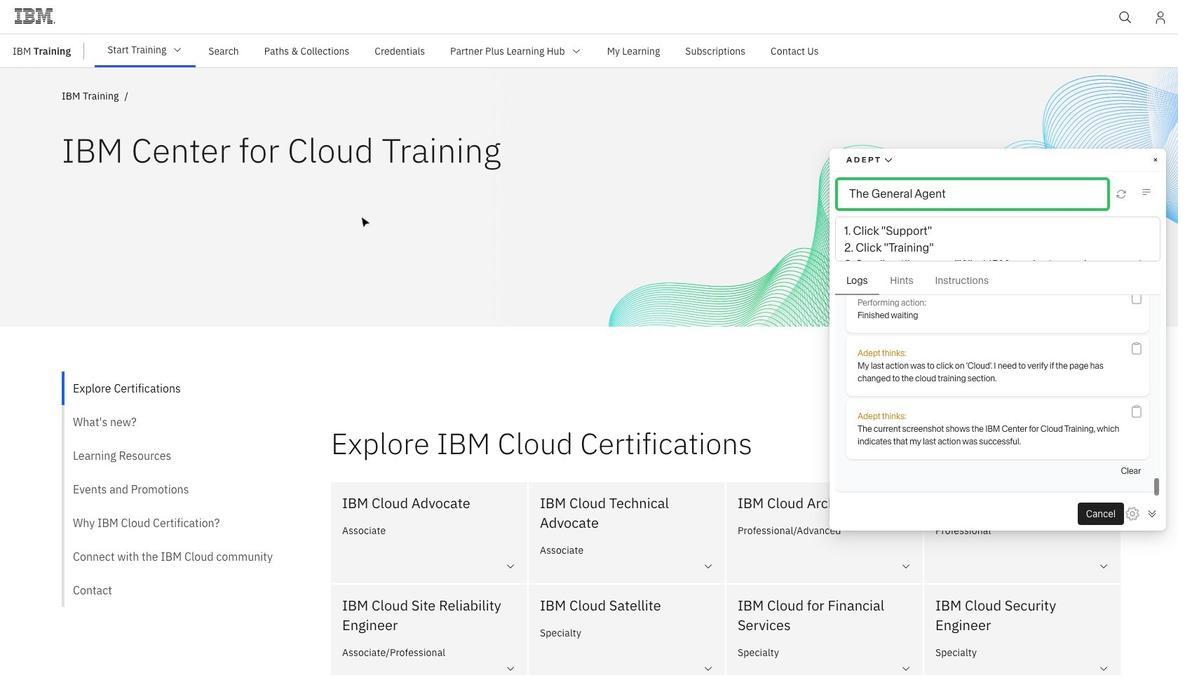 Task type: locate. For each thing, give the bounding box(es) containing it.
partner plus learning hub image
[[571, 45, 582, 56]]

ibm platform name element
[[0, 0, 1178, 40], [0, 34, 1178, 68], [95, 34, 1178, 67]]

search image
[[1119, 11, 1133, 25]]



Task type: describe. For each thing, give the bounding box(es) containing it.
notifications image
[[1154, 11, 1168, 25]]

start training image
[[172, 44, 183, 55]]



Task type: vqa. For each thing, say whether or not it's contained in the screenshot.
contact us region
no



